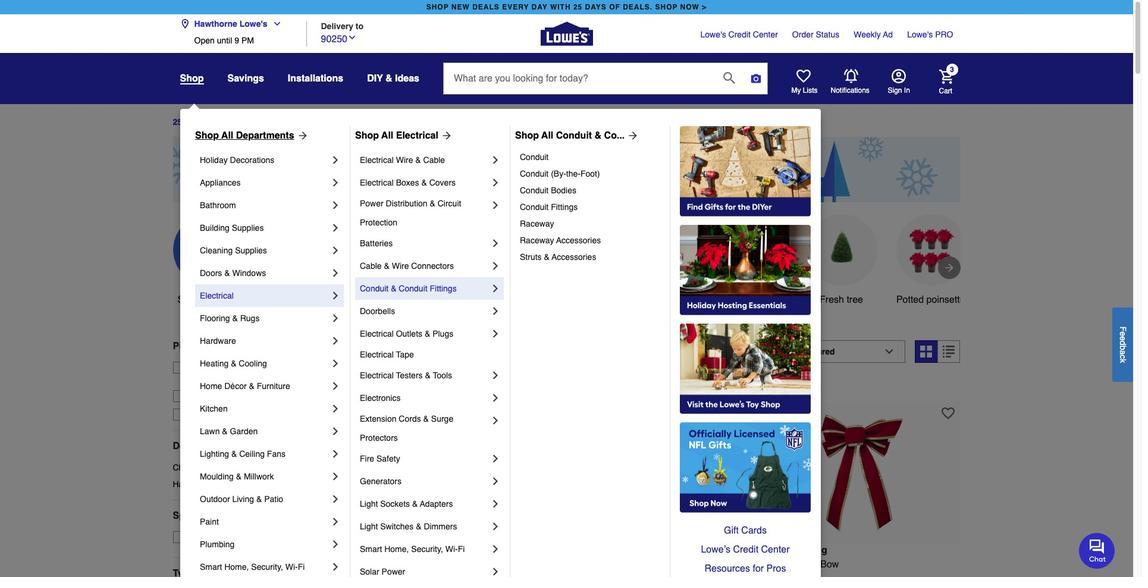 Task type: vqa. For each thing, say whether or not it's contained in the screenshot.
shop all hardware link
no



Task type: locate. For each thing, give the bounding box(es) containing it.
supplies up cleaning supplies
[[232, 223, 264, 233]]

light for light sockets & adapters
[[360, 499, 378, 509]]

savings button down pm
[[228, 68, 264, 89]]

power right the solar
[[382, 567, 405, 576]]

wire inside electrical wire & cable link
[[396, 155, 413, 165]]

moulding & millwork link
[[200, 465, 330, 488]]

0 vertical spatial savings button
[[228, 68, 264, 89]]

chevron right image for building supplies
[[330, 222, 341, 234]]

shop new deals every day with 25 days of deals. shop now > link
[[424, 0, 709, 14]]

0 vertical spatial plug-
[[518, 559, 540, 570]]

ideas
[[395, 73, 419, 84]]

smart home, security, wi-fi for smart home, security, wi-fi link to the right
[[360, 544, 465, 554]]

0 horizontal spatial chevron down image
[[267, 19, 282, 29]]

lists
[[803, 86, 818, 95]]

pickup up 'hawthorne lowe's & nearby stores' button
[[232, 363, 257, 372]]

deals
[[472, 3, 500, 11]]

1 arrow right image from the left
[[438, 130, 453, 142]]

on
[[194, 532, 205, 542]]

shop inside button
[[178, 294, 200, 305]]

heating & cooling
[[200, 359, 267, 368]]

1 horizontal spatial string
[[634, 573, 659, 577]]

sign in button
[[888, 69, 910, 95]]

20.62-
[[396, 559, 423, 570], [603, 559, 630, 570]]

delivery up heating & cooling
[[216, 341, 253, 351]]

shop new deals every day with 25 days of deals. shop now >
[[426, 3, 707, 11]]

doors & windows link
[[200, 262, 330, 284]]

savings up '198 products in holiday decorations'
[[463, 294, 497, 305]]

1 horizontal spatial living
[[386, 545, 414, 555]]

supplies up windows
[[235, 246, 267, 255]]

chevron right image for bathroom
[[330, 199, 341, 211]]

1 horizontal spatial count
[[575, 559, 600, 570]]

0 vertical spatial 25
[[573, 3, 583, 11]]

1 vertical spatial deals
[[215, 294, 239, 305]]

light sockets & adapters
[[360, 499, 453, 509]]

shop down 25 days of deals link
[[195, 130, 219, 141]]

christmas inside the 100-count 20.62-ft multicolor incandescent plug-in christmas string lights
[[589, 573, 632, 577]]

supplies for cleaning supplies
[[235, 246, 267, 255]]

building
[[200, 223, 230, 233]]

smart home, security, wi-fi down light switches & dimmers
[[360, 544, 465, 554]]

all up (by- on the top left
[[541, 130, 553, 141]]

extension
[[360, 414, 397, 424]]

in inside button
[[904, 86, 910, 95]]

savings inside button
[[463, 294, 497, 305]]

2 light from the top
[[360, 522, 378, 531]]

0 horizontal spatial white
[[431, 559, 456, 570]]

1 vertical spatial security,
[[251, 562, 283, 572]]

departments up holiday decorations link
[[236, 130, 294, 141]]

0 horizontal spatial christmas
[[173, 463, 210, 472]]

compare inside '5013254527' element
[[784, 381, 818, 391]]

all for departments
[[221, 130, 233, 141]]

0 horizontal spatial fi
[[298, 562, 305, 572]]

1 horizontal spatial smart home, security, wi-fi
[[360, 544, 465, 554]]

center for lowe's credit center
[[761, 544, 790, 555]]

conduit inside conduit fittings link
[[520, 202, 549, 212]]

1 horizontal spatial heart outline image
[[942, 407, 955, 420]]

accessories down raceway accessories
[[552, 252, 596, 262]]

0 horizontal spatial in
[[349, 573, 357, 577]]

1 vertical spatial cable
[[360, 261, 382, 271]]

arrow right image inside shop all electrical link
[[438, 130, 453, 142]]

conduit up conduit bodies
[[520, 169, 549, 178]]

e
[[1118, 331, 1128, 336], [1118, 336, 1128, 341]]

plug- inside the 100-count 20.62-ft multicolor incandescent plug-in christmas string lights
[[556, 573, 578, 577]]

ad
[[883, 30, 893, 39]]

& right lawn
[[222, 427, 228, 436]]

1 vertical spatial pickup
[[232, 363, 257, 372]]

pro
[[935, 30, 953, 39]]

center
[[753, 30, 778, 39], [761, 544, 790, 555]]

smart home, security, wi-fi link
[[360, 538, 490, 560], [200, 556, 330, 577]]

1 vertical spatial power
[[382, 567, 405, 576]]

holiday for holiday decorations
[[200, 155, 228, 165]]

compare for '5013254527' element
[[784, 381, 818, 391]]

home, down switches
[[384, 544, 409, 554]]

0 horizontal spatial savings
[[228, 73, 264, 84]]

outlets
[[396, 329, 422, 339]]

conduit inside conduit bodies link
[[520, 186, 549, 195]]

co...
[[604, 130, 625, 141]]

0 vertical spatial credit
[[729, 30, 751, 39]]

1 horizontal spatial shop
[[355, 130, 379, 141]]

doors & windows
[[200, 268, 266, 278]]

raceway down conduit fittings
[[520, 219, 554, 228]]

light left switches
[[360, 522, 378, 531]]

smart home, security, wi-fi down plumbing link
[[200, 562, 305, 572]]

conduit inside conduit (by-the-foot) 'link'
[[520, 169, 549, 178]]

circuit
[[438, 199, 461, 208]]

living inside holiday living 100-count 20.62-ft white incandescent plug- in christmas string lights
[[386, 545, 414, 555]]

& inside button
[[386, 73, 392, 84]]

1 horizontal spatial 25
[[573, 3, 583, 11]]

days
[[184, 117, 204, 127]]

0 vertical spatial raceway
[[520, 219, 554, 228]]

day
[[532, 3, 548, 11]]

chevron right image for moulding & millwork
[[330, 471, 341, 482]]

raceway up struts
[[520, 236, 554, 245]]

1 horizontal spatial compare
[[784, 381, 818, 391]]

e up 'd'
[[1118, 331, 1128, 336]]

1 horizontal spatial christmas
[[360, 573, 403, 577]]

wire up conduit & conduit fittings
[[392, 261, 409, 271]]

& right diy
[[386, 73, 392, 84]]

0 vertical spatial smart home, security, wi-fi
[[360, 544, 465, 554]]

conduit up "conduit (by-the-foot)"
[[520, 152, 549, 162]]

potted poinsettia button
[[896, 214, 968, 307]]

chevron right image for generators
[[490, 475, 502, 487]]

2 20.62- from the left
[[603, 559, 630, 570]]

chevron right image
[[330, 154, 341, 166], [490, 177, 502, 189], [490, 199, 502, 211], [330, 222, 341, 234], [330, 290, 341, 302], [330, 312, 341, 324], [330, 335, 341, 347], [330, 403, 341, 415], [330, 448, 341, 460], [330, 471, 341, 482], [490, 475, 502, 487], [330, 493, 341, 505], [490, 498, 502, 510], [330, 516, 341, 528], [330, 538, 341, 550], [490, 543, 502, 555]]

living down switches
[[386, 545, 414, 555]]

chevron right image for electrical boxes & covers
[[490, 177, 502, 189]]

ft left multicolor on the right bottom of page
[[630, 559, 635, 570]]

0 horizontal spatial living
[[232, 494, 254, 504]]

2 horizontal spatial living
[[799, 545, 827, 555]]

2 shop from the left
[[655, 3, 678, 11]]

tree for fresh tree
[[847, 294, 863, 305]]

deals up flooring & rugs
[[215, 294, 239, 305]]

cable & wire connectors link
[[360, 255, 490, 277]]

smart down plumbing
[[200, 562, 222, 572]]

shop all electrical
[[355, 130, 438, 141]]

1 shop from the left
[[426, 3, 449, 11]]

lowe's home improvement account image
[[891, 69, 906, 83]]

0 horizontal spatial smart home, security, wi-fi link
[[200, 556, 330, 577]]

electrical down doorbells
[[360, 329, 394, 339]]

5013254527 element
[[762, 380, 818, 392]]

tree inside button
[[309, 294, 325, 305]]

conduit & conduit fittings
[[360, 284, 457, 293]]

chevron down image inside 90250 button
[[347, 32, 357, 42]]

1 count from the left
[[368, 559, 394, 570]]

supplies for building supplies
[[232, 223, 264, 233]]

chevron right image for electrical testers & tools
[[490, 369, 502, 381]]

0 vertical spatial white
[[739, 294, 763, 305]]

electronics link
[[360, 387, 490, 409]]

arrow right image
[[294, 130, 308, 142], [943, 262, 955, 274]]

arrow right image up poinsettia
[[943, 262, 955, 274]]

raceway inside raceway accessories link
[[520, 236, 554, 245]]

lowe's inside "button"
[[240, 19, 267, 29]]

1 compare from the left
[[371, 381, 405, 391]]

holiday up the 8.5-
[[762, 545, 797, 555]]

white inside holiday living 100-count 20.62-ft white incandescent plug- in christmas string lights
[[431, 559, 456, 570]]

heart outline image
[[736, 407, 749, 420], [942, 407, 955, 420]]

in inside 'holiday living 8.5-in w red bow'
[[779, 559, 786, 570]]

deals inside button
[[215, 294, 239, 305]]

string inside holiday living 100-count 20.62-ft white incandescent plug- in christmas string lights
[[405, 573, 430, 577]]

1 horizontal spatial incandescent
[[681, 559, 738, 570]]

1 raceway from the top
[[520, 219, 554, 228]]

incandescent inside holiday living 100-count 20.62-ft white incandescent plug- in christmas string lights
[[458, 559, 515, 570]]

security, up the solar power link
[[411, 544, 443, 554]]

in down the plugs
[[436, 346, 447, 363]]

conduit & conduit fittings link
[[360, 277, 490, 300]]

smart home, security, wi-fi link down dimmers
[[360, 538, 490, 560]]

shop left the now
[[655, 3, 678, 11]]

1 horizontal spatial plug-
[[556, 573, 578, 577]]

0 vertical spatial center
[[753, 30, 778, 39]]

electrical tape link
[[360, 345, 502, 364]]

living up red
[[799, 545, 827, 555]]

pickup up free
[[173, 341, 204, 351]]

credit inside 'link'
[[733, 544, 759, 555]]

ft inside the 100-count 20.62-ft multicolor incandescent plug-in christmas string lights
[[630, 559, 635, 570]]

2 horizontal spatial in
[[904, 86, 910, 95]]

100-count 20.62-ft multicolor incandescent plug-in christmas string lights
[[556, 559, 738, 577]]

1 vertical spatial supplies
[[235, 246, 267, 255]]

living for patio
[[232, 494, 254, 504]]

savings down pm
[[228, 73, 264, 84]]

departments
[[236, 130, 294, 141], [173, 441, 231, 451]]

1 horizontal spatial savings
[[463, 294, 497, 305]]

home, for the left smart home, security, wi-fi link
[[224, 562, 249, 572]]

1 horizontal spatial pickup
[[232, 363, 257, 372]]

shop up "conduit (by-the-foot)"
[[515, 130, 539, 141]]

20.62- down light switches & dimmers
[[396, 559, 423, 570]]

& right doors
[[224, 268, 230, 278]]

2 raceway from the top
[[520, 236, 554, 245]]

& right the "store"
[[231, 359, 236, 368]]

chevron right image for plumbing
[[330, 538, 341, 550]]

1 horizontal spatial wi-
[[445, 544, 458, 554]]

shop for shop all deals
[[178, 294, 200, 305]]

chevron right image for light sockets & adapters
[[490, 498, 502, 510]]

0 vertical spatial home,
[[384, 544, 409, 554]]

cards
[[741, 525, 767, 536]]

0 horizontal spatial smart home, security, wi-fi
[[200, 562, 305, 572]]

electrical left tape
[[360, 350, 394, 359]]

wi- down plumbing link
[[285, 562, 298, 572]]

holiday inside holiday living 100-count 20.62-ft white incandescent plug- in christmas string lights
[[349, 545, 384, 555]]

new
[[451, 3, 470, 11]]

1 vertical spatial wire
[[392, 261, 409, 271]]

& left patio
[[256, 494, 262, 504]]

protectors
[[360, 433, 398, 443]]

1 vertical spatial wi-
[[285, 562, 298, 572]]

shop
[[195, 130, 219, 141], [355, 130, 379, 141], [515, 130, 539, 141]]

light down generators
[[360, 499, 378, 509]]

smart up the solar
[[360, 544, 382, 554]]

boxes
[[396, 178, 419, 187]]

in inside the 100-count 20.62-ft multicolor incandescent plug-in christmas string lights
[[578, 573, 586, 577]]

1 horizontal spatial arrow right image
[[625, 130, 639, 142]]

hawthorne inside button
[[191, 375, 231, 384]]

holiday hosting essentials. image
[[680, 225, 811, 315]]

hawthorne
[[194, 19, 237, 29], [191, 375, 231, 384]]

chevron right image for lighting & ceiling fans
[[330, 448, 341, 460]]

0 horizontal spatial shop
[[426, 3, 449, 11]]

1 horizontal spatial shop
[[655, 3, 678, 11]]

deals right of
[[217, 117, 239, 127]]

3 shop from the left
[[515, 130, 539, 141]]

1 heart outline image from the left
[[736, 407, 749, 420]]

1 vertical spatial fittings
[[430, 284, 457, 293]]

potted poinsettia
[[896, 294, 967, 305]]

2 ft from the left
[[630, 559, 635, 570]]

0 vertical spatial hawthorne
[[194, 19, 237, 29]]

0 horizontal spatial compare
[[371, 381, 405, 391]]

100-count 20.62-ft multicolor incandescent plug-in christmas string lights link
[[556, 545, 754, 577]]

& up heating
[[207, 341, 214, 351]]

1 horizontal spatial in
[[779, 559, 786, 570]]

1 vertical spatial shop
[[178, 294, 200, 305]]

credit for lowe's
[[729, 30, 751, 39]]

raceway inside the raceway link
[[520, 219, 554, 228]]

hanukkah decorations link
[[173, 478, 330, 490]]

conduit up conduit fittings
[[520, 186, 549, 195]]

0 horizontal spatial cable
[[360, 261, 382, 271]]

0 horizontal spatial incandescent
[[458, 559, 515, 570]]

holiday up appliances
[[200, 155, 228, 165]]

savings button
[[228, 68, 264, 89], [444, 214, 516, 307]]

ft down light switches & dimmers link
[[423, 559, 429, 570]]

all
[[221, 130, 233, 141], [381, 130, 393, 141], [541, 130, 553, 141], [202, 294, 212, 305]]

compare for 1001813120 element
[[371, 381, 405, 391]]

wire up the 'boxes'
[[396, 155, 413, 165]]

power inside the solar power link
[[382, 567, 405, 576]]

special
[[173, 510, 206, 521]]

building supplies link
[[200, 217, 330, 239]]

electrical outlets & plugs link
[[360, 322, 490, 345]]

raceway for raceway accessories
[[520, 236, 554, 245]]

fittings down bodies
[[551, 202, 578, 212]]

credit up 'resources for pros' "link"
[[733, 544, 759, 555]]

1 vertical spatial plug-
[[556, 573, 578, 577]]

string right solar power
[[405, 573, 430, 577]]

fire safety
[[360, 454, 400, 463]]

lowe's down >
[[701, 30, 726, 39]]

0 horizontal spatial arrow right image
[[438, 130, 453, 142]]

living inside 'holiday living 8.5-in w red bow'
[[799, 545, 827, 555]]

1 vertical spatial smart
[[200, 562, 222, 572]]

1 20.62- from the left
[[396, 559, 423, 570]]

delivery to
[[321, 21, 364, 31]]

home, for smart home, security, wi-fi link to the right
[[384, 544, 409, 554]]

0 horizontal spatial heart outline image
[[736, 407, 749, 420]]

1 ft from the left
[[423, 559, 429, 570]]

white inside button
[[739, 294, 763, 305]]

&
[[386, 73, 392, 84], [595, 130, 602, 141], [415, 155, 421, 165], [421, 178, 427, 187], [430, 199, 435, 208], [544, 252, 550, 262], [384, 261, 390, 271], [224, 268, 230, 278], [391, 284, 397, 293], [232, 314, 238, 323], [425, 329, 430, 339], [207, 341, 214, 351], [231, 359, 236, 368], [425, 371, 431, 380], [261, 375, 267, 384], [249, 381, 255, 391], [423, 414, 429, 424], [222, 427, 228, 436], [231, 449, 237, 459], [236, 472, 242, 481], [256, 494, 262, 504], [412, 499, 418, 509], [416, 522, 422, 531]]

fi down plumbing link
[[298, 562, 305, 572]]

1 e from the top
[[1118, 331, 1128, 336]]

paint
[[200, 517, 219, 527]]

credit up search image
[[729, 30, 751, 39]]

electrical testers & tools
[[360, 371, 452, 380]]

1 vertical spatial white
[[431, 559, 456, 570]]

electrical for electrical tape
[[360, 350, 394, 359]]

2 count from the left
[[575, 559, 600, 570]]

fi for smart home, security, wi-fi link to the right
[[458, 544, 465, 554]]

light switches & dimmers link
[[360, 515, 490, 538]]

lights inside holiday living 100-count 20.62-ft white incandescent plug- in christmas string lights
[[433, 573, 458, 577]]

raceway accessories
[[520, 236, 601, 245]]

wi-
[[445, 544, 458, 554], [285, 562, 298, 572]]

1 string from the left
[[405, 573, 430, 577]]

conduit inside the conduit link
[[520, 152, 549, 162]]

chevron right image for electrical outlets & plugs
[[490, 328, 502, 340]]

chevron right image for holiday decorations
[[330, 154, 341, 166]]

open
[[194, 36, 215, 45]]

0 vertical spatial savings
[[228, 73, 264, 84]]

accessories down the raceway link
[[556, 236, 601, 245]]

0 vertical spatial power
[[360, 199, 384, 208]]

2 tree from the left
[[847, 294, 863, 305]]

products
[[377, 346, 432, 363]]

1 incandescent from the left
[[458, 559, 515, 570]]

0 horizontal spatial in
[[436, 346, 447, 363]]

2 shop from the left
[[355, 130, 379, 141]]

0 horizontal spatial savings button
[[228, 68, 264, 89]]

chevron right image for power distribution & circuit protection
[[490, 199, 502, 211]]

all inside button
[[202, 294, 212, 305]]

smart
[[360, 544, 382, 554], [200, 562, 222, 572]]

adapters
[[420, 499, 453, 509]]

1 horizontal spatial ft
[[630, 559, 635, 570]]

2 horizontal spatial shop
[[515, 130, 539, 141]]

testers
[[396, 371, 423, 380]]

0 horizontal spatial string
[[405, 573, 430, 577]]

fi up the solar power link
[[458, 544, 465, 554]]

1 vertical spatial fi
[[298, 562, 305, 572]]

living for count
[[386, 545, 414, 555]]

shop all departments
[[195, 130, 294, 141]]

cable up covers on the left of the page
[[423, 155, 445, 165]]

f
[[1118, 326, 1128, 331]]

conduit for conduit
[[520, 152, 549, 162]]

100- inside the 100-count 20.62-ft multicolor incandescent plug-in christmas string lights
[[556, 559, 575, 570]]

chevron right image for appliances
[[330, 177, 341, 189]]

millwork
[[244, 472, 274, 481]]

1 100- from the left
[[349, 559, 368, 570]]

tree for artificial tree
[[309, 294, 325, 305]]

tree right fresh
[[847, 294, 863, 305]]

1001813120 element
[[349, 380, 405, 392]]

2 incandescent from the left
[[681, 559, 738, 570]]

cart
[[939, 87, 953, 95]]

lowe's home improvement cart image
[[939, 69, 953, 84]]

& right 'cords'
[[423, 414, 429, 424]]

visit the lowe's toy shop. image
[[680, 324, 811, 414]]

chevron right image
[[490, 154, 502, 166], [330, 177, 341, 189], [330, 199, 341, 211], [490, 237, 502, 249], [330, 245, 341, 256], [490, 260, 502, 272], [330, 267, 341, 279], [490, 283, 502, 294], [490, 305, 502, 317], [490, 328, 502, 340], [330, 358, 341, 369], [490, 369, 502, 381], [330, 380, 341, 392], [490, 392, 502, 404], [490, 415, 502, 427], [330, 425, 341, 437], [490, 453, 502, 465], [490, 521, 502, 532], [330, 561, 341, 573], [490, 566, 502, 577]]

arrow right image up holiday decorations link
[[294, 130, 308, 142]]

chevron right image for smart home, security, wi-fi
[[330, 561, 341, 573]]

cable
[[423, 155, 445, 165], [360, 261, 382, 271]]

in left w at the right bottom
[[779, 559, 786, 570]]

living down hanukkah decorations link
[[232, 494, 254, 504]]

2 e from the top
[[1118, 336, 1128, 341]]

delivery up 90250
[[321, 21, 353, 31]]

chevron right image for outdoor living & patio
[[330, 493, 341, 505]]

compare inside 1001813120 element
[[371, 381, 405, 391]]

holiday inside 'holiday living 8.5-in w red bow'
[[762, 545, 797, 555]]

1 horizontal spatial fi
[[458, 544, 465, 554]]

None search field
[[443, 62, 768, 105]]

f e e d b a c k button
[[1113, 307, 1133, 382]]

0 vertical spatial deals
[[217, 117, 239, 127]]

location image
[[180, 19, 189, 29]]

dimmers
[[424, 522, 457, 531]]

chevron right image for doors & windows
[[330, 267, 341, 279]]

1 horizontal spatial in
[[578, 573, 586, 577]]

hawthorne inside "button"
[[194, 19, 237, 29]]

arrow right image
[[438, 130, 453, 142], [625, 130, 639, 142]]

& inside button
[[261, 375, 267, 384]]

0 vertical spatial security,
[[411, 544, 443, 554]]

conduit
[[556, 130, 592, 141], [520, 152, 549, 162], [520, 169, 549, 178], [520, 186, 549, 195], [520, 202, 549, 212], [360, 284, 389, 293], [399, 284, 428, 293]]

lowe's up pm
[[240, 19, 267, 29]]

1 horizontal spatial arrow right image
[[943, 262, 955, 274]]

find gifts for the diyer. image
[[680, 126, 811, 217]]

hawthorne for hawthorne lowe's
[[194, 19, 237, 29]]

lights down multicolor on the right bottom of page
[[662, 573, 687, 577]]

1 horizontal spatial cable
[[423, 155, 445, 165]]

holiday for holiday living 8.5-in w red bow
[[762, 545, 797, 555]]

90250
[[321, 34, 347, 44]]

0 horizontal spatial tree
[[309, 294, 325, 305]]

2 horizontal spatial christmas
[[589, 573, 632, 577]]

conduit down conduit bodies
[[520, 202, 549, 212]]

decorations for holiday decorations
[[230, 155, 274, 165]]

departments down lawn
[[173, 441, 231, 451]]

2 arrow right image from the left
[[625, 130, 639, 142]]

incandescent inside the 100-count 20.62-ft multicolor incandescent plug-in christmas string lights
[[681, 559, 738, 570]]

1 light from the top
[[360, 499, 378, 509]]

tree inside 'button'
[[847, 294, 863, 305]]

departments element
[[173, 440, 330, 452]]

shop all deals
[[178, 294, 239, 305]]

tree right artificial
[[309, 294, 325, 305]]

multicolor
[[638, 559, 679, 570]]

1 shop from the left
[[195, 130, 219, 141]]

electrical left the 'boxes'
[[360, 178, 394, 187]]

living inside outdoor living & patio "link"
[[232, 494, 254, 504]]

1 vertical spatial light
[[360, 522, 378, 531]]

20.62- inside holiday living 100-count 20.62-ft white incandescent plug- in christmas string lights
[[396, 559, 423, 570]]

smart home, security, wi-fi link down paint link
[[200, 556, 330, 577]]

departments inside departments element
[[173, 441, 231, 451]]

0 horizontal spatial arrow right image
[[294, 130, 308, 142]]

1 horizontal spatial smart
[[360, 544, 382, 554]]

0 vertical spatial departments
[[236, 130, 294, 141]]

2 compare from the left
[[784, 381, 818, 391]]

shop all departments link
[[195, 129, 308, 143]]

all up the electrical wire & cable
[[381, 130, 393, 141]]

power
[[360, 199, 384, 208], [382, 567, 405, 576]]

lowe's pro
[[907, 30, 953, 39]]

power up protection
[[360, 199, 384, 208]]

2 lights from the left
[[662, 573, 687, 577]]

1 horizontal spatial chevron down image
[[347, 32, 357, 42]]

20.62- left multicolor on the right bottom of page
[[603, 559, 630, 570]]

1 horizontal spatial fittings
[[551, 202, 578, 212]]

2 string from the left
[[634, 573, 659, 577]]

& right the 'boxes'
[[421, 178, 427, 187]]

2 vertical spatial delivery
[[209, 410, 239, 419]]

1 horizontal spatial lights
[[662, 573, 687, 577]]

electrical down shop all electrical at left
[[360, 155, 394, 165]]

1 horizontal spatial white
[[739, 294, 763, 305]]

protection
[[360, 218, 397, 227]]

all down 25 days of deals
[[221, 130, 233, 141]]

arrow right image up electrical wire & cable link
[[438, 130, 453, 142]]

chevron right image for cleaning supplies
[[330, 245, 341, 256]]

& left tools
[[425, 371, 431, 380]]

shop for shop all conduit & co...
[[515, 130, 539, 141]]

& inside "link"
[[256, 494, 262, 504]]

arrow right image inside shop all conduit & co... link
[[625, 130, 639, 142]]

center inside 'link'
[[761, 544, 790, 555]]

1 vertical spatial credit
[[733, 544, 759, 555]]

conduit inside shop all conduit & co... link
[[556, 130, 592, 141]]

in inside holiday living 100-count 20.62-ft white incandescent plug- in christmas string lights
[[349, 573, 357, 577]]

2 100- from the left
[[556, 559, 575, 570]]

conduit bodies link
[[520, 182, 662, 199]]

conduit for conduit fittings
[[520, 202, 549, 212]]

0 horizontal spatial count
[[368, 559, 394, 570]]

1 lights from the left
[[433, 573, 458, 577]]

& left dimmers
[[416, 522, 422, 531]]

chevron down image
[[267, 19, 282, 29], [347, 32, 357, 42]]

1 horizontal spatial tree
[[847, 294, 863, 305]]

cable down batteries
[[360, 261, 382, 271]]

chevron right image for doorbells
[[490, 305, 502, 317]]

0 vertical spatial wire
[[396, 155, 413, 165]]

credit for lowe's
[[733, 544, 759, 555]]

conduit up the conduit link
[[556, 130, 592, 141]]

electrical wire & cable
[[360, 155, 445, 165]]

lawn & garden link
[[200, 420, 330, 443]]

string
[[405, 573, 430, 577], [634, 573, 659, 577]]

& inside extension cords & surge protectors
[[423, 414, 429, 424]]

25 left days at the left
[[173, 117, 182, 127]]

0 horizontal spatial ft
[[423, 559, 429, 570]]

lights down dimmers
[[433, 573, 458, 577]]

poinsettia
[[927, 294, 967, 305]]

0 horizontal spatial home,
[[224, 562, 249, 572]]

25 right with
[[573, 3, 583, 11]]

arrow right image inside shop all departments link
[[294, 130, 308, 142]]

center up the 8.5-
[[761, 544, 790, 555]]

electrical for electrical testers & tools
[[360, 371, 394, 380]]

lighting
[[200, 449, 229, 459]]

1 tree from the left
[[309, 294, 325, 305]]

1 vertical spatial in
[[779, 559, 786, 570]]

savings button left struts
[[444, 214, 516, 307]]

delivery up lawn & garden
[[209, 410, 239, 419]]

camera image
[[750, 73, 762, 84]]

pros
[[767, 563, 786, 574]]

1 vertical spatial home,
[[224, 562, 249, 572]]

0 horizontal spatial shop
[[195, 130, 219, 141]]

0 vertical spatial chevron down image
[[267, 19, 282, 29]]



Task type: describe. For each thing, give the bounding box(es) containing it.
lowe's credit center link
[[701, 29, 778, 40]]

chevron right image for smart home, security, wi-fi
[[490, 543, 502, 555]]

decoration
[[638, 309, 683, 319]]

chevron right image for electrical
[[330, 290, 341, 302]]

1 vertical spatial arrow right image
[[943, 262, 955, 274]]

special offers
[[173, 510, 237, 521]]

power inside power distribution & circuit protection
[[360, 199, 384, 208]]

sockets
[[380, 499, 410, 509]]

hanging
[[643, 294, 678, 305]]

lowe's home improvement logo image
[[540, 7, 593, 60]]

tools
[[433, 371, 452, 380]]

chevron right image for lawn & garden
[[330, 425, 341, 437]]

0 vertical spatial delivery
[[321, 21, 353, 31]]

lowe's inside button
[[233, 375, 259, 384]]

wire inside cable & wire connectors link
[[392, 261, 409, 271]]

flooring & rugs link
[[200, 307, 330, 330]]

chevron right image for hardware
[[330, 335, 341, 347]]

chat invite button image
[[1079, 532, 1115, 569]]

red
[[800, 559, 818, 570]]

1 vertical spatial 25
[[173, 117, 182, 127]]

>
[[702, 3, 707, 11]]

decorations for hanukkah decorations
[[213, 479, 257, 489]]

lights inside the 100-count 20.62-ft multicolor incandescent plug-in christmas string lights
[[662, 573, 687, 577]]

chevron right image for batteries
[[490, 237, 502, 249]]

led
[[380, 294, 399, 305]]

home décor & furniture link
[[200, 375, 330, 397]]

electrical for electrical outlets & plugs
[[360, 329, 394, 339]]

resources
[[705, 563, 750, 574]]

covers
[[429, 178, 456, 187]]

fi for the left smart home, security, wi-fi link
[[298, 562, 305, 572]]

bow
[[821, 559, 839, 570]]

chevron right image for fire safety
[[490, 453, 502, 465]]

0 horizontal spatial wi-
[[285, 562, 298, 572]]

Search Query text field
[[444, 63, 714, 94]]

power distribution & circuit protection
[[360, 199, 464, 227]]

all for electrical
[[381, 130, 393, 141]]

connectors
[[411, 261, 454, 271]]

holiday for holiday living 100-count 20.62-ft white incandescent plug- in christmas string lights
[[349, 545, 384, 555]]

0 vertical spatial cable
[[423, 155, 445, 165]]

0 vertical spatial pickup
[[173, 341, 204, 351]]

1 vertical spatial delivery
[[216, 341, 253, 351]]

a
[[1118, 350, 1128, 354]]

plug- inside holiday living 100-count 20.62-ft white incandescent plug- in christmas string lights
[[518, 559, 540, 570]]

all for conduit
[[541, 130, 553, 141]]

& inside 'link'
[[425, 329, 430, 339]]

hardware link
[[200, 330, 330, 352]]

resources for pros
[[705, 563, 786, 574]]

outdoor
[[200, 494, 230, 504]]

lowe's left "pro"
[[907, 30, 933, 39]]

& left ceiling on the left bottom of page
[[231, 449, 237, 459]]

departments inside shop all departments link
[[236, 130, 294, 141]]

free store pickup today at:
[[191, 363, 293, 372]]

chevron right image for electronics
[[490, 392, 502, 404]]

chevron right image for paint
[[330, 516, 341, 528]]

shop for shop all electrical
[[355, 130, 379, 141]]

chevron right image for conduit & conduit fittings
[[490, 283, 502, 294]]

& right sockets
[[412, 499, 418, 509]]

diy
[[367, 73, 383, 84]]

status
[[816, 30, 840, 39]]

heating & cooling link
[[200, 352, 330, 375]]

bathroom link
[[200, 194, 330, 217]]

arrow right image for shop all conduit & co...
[[625, 130, 639, 142]]

& up electrical boxes & covers link
[[415, 155, 421, 165]]

search image
[[723, 72, 735, 84]]

chevron down image inside hawthorne lowe's "button"
[[267, 19, 282, 29]]

0 vertical spatial fittings
[[551, 202, 578, 212]]

kitchen link
[[200, 397, 330, 420]]

installations button
[[288, 68, 343, 89]]

weekly ad link
[[854, 29, 893, 40]]

center for lowe's credit center
[[753, 30, 778, 39]]

& right décor
[[249, 381, 255, 391]]

90250 button
[[321, 31, 357, 46]]

batteries
[[360, 239, 393, 248]]

holiday living 8.5-in w red bow
[[762, 545, 839, 570]]

electrical outlets & plugs
[[360, 329, 453, 339]]

25 days of deals
[[173, 117, 239, 127]]

diy & ideas button
[[367, 68, 419, 89]]

raceway for raceway
[[520, 219, 554, 228]]

nearby
[[269, 375, 295, 384]]

& inside power distribution & circuit protection
[[430, 199, 435, 208]]

1 horizontal spatial smart home, security, wi-fi link
[[360, 538, 490, 560]]

shop button
[[180, 73, 204, 84]]

lowe's pro link
[[907, 29, 953, 40]]

until
[[217, 36, 232, 45]]

count inside the 100-count 20.62-ft multicolor incandescent plug-in christmas string lights
[[575, 559, 600, 570]]

foot)
[[581, 169, 600, 178]]

cords
[[399, 414, 421, 424]]

holiday down the plugs
[[451, 346, 503, 363]]

smart home, security, wi-fi for the left smart home, security, wi-fi link
[[200, 562, 305, 572]]

flooring
[[200, 314, 230, 323]]

officially licensed n f l gifts. shop now. image
[[680, 422, 811, 513]]

struts & accessories
[[520, 252, 596, 262]]

gift
[[724, 525, 739, 536]]

sign in
[[888, 86, 910, 95]]

home décor & furniture
[[200, 381, 290, 391]]

lowe's home improvement lists image
[[796, 69, 811, 83]]

hawthorne for hawthorne lowe's & nearby stores
[[191, 375, 231, 384]]

chevron right image for kitchen
[[330, 403, 341, 415]]

hardware
[[200, 336, 236, 346]]

chevron right image for extension cords & surge protectors
[[490, 415, 502, 427]]

christmas inside holiday living 100-count 20.62-ft white incandescent plug- in christmas string lights
[[360, 573, 403, 577]]

electrical tape
[[360, 350, 414, 359]]

shop for shop
[[180, 73, 204, 84]]

order
[[792, 30, 814, 39]]

decorations for christmas decorations
[[213, 463, 257, 472]]

1 horizontal spatial security,
[[411, 544, 443, 554]]

pm
[[241, 36, 254, 45]]

garden
[[230, 427, 258, 436]]

christmas decorations link
[[173, 462, 330, 473]]

& down batteries
[[384, 261, 390, 271]]

smart for the left smart home, security, wi-fi link
[[200, 562, 222, 572]]

electrical for electrical boxes & covers
[[360, 178, 394, 187]]

shop for shop all departments
[[195, 130, 219, 141]]

list view image
[[943, 346, 955, 357]]

notifications
[[831, 86, 870, 95]]

chevron right image for heating & cooling
[[330, 358, 341, 369]]

1 horizontal spatial savings button
[[444, 214, 516, 307]]

arrow right image for shop all electrical
[[438, 130, 453, 142]]

0 vertical spatial wi-
[[445, 544, 458, 554]]

grid view image
[[921, 346, 933, 357]]

25 days of deals. shop new deals every day. while supplies last. image
[[173, 137, 961, 202]]

of
[[207, 117, 214, 127]]

chevron right image for light switches & dimmers
[[490, 521, 502, 532]]

cleaning supplies
[[200, 246, 267, 255]]

electrical up flooring
[[200, 291, 234, 300]]

offers
[[209, 510, 237, 521]]

string inside the 100-count 20.62-ft multicolor incandescent plug-in christmas string lights
[[634, 573, 659, 577]]

holiday living 100-count 20.62-ft white incandescent plug- in christmas string lights
[[349, 545, 540, 577]]

raceway accessories link
[[520, 232, 662, 249]]

moulding & millwork
[[200, 472, 274, 481]]

chevron right image for electrical wire & cable
[[490, 154, 502, 166]]

white button
[[715, 214, 787, 307]]

chevron right image for solar power
[[490, 566, 502, 577]]

chevron right image for cable & wire connectors
[[490, 260, 502, 272]]

lowe's home improvement notification center image
[[844, 69, 858, 83]]

light switches & dimmers
[[360, 522, 457, 531]]

count inside holiday living 100-count 20.62-ft white incandescent plug- in christmas string lights
[[368, 559, 394, 570]]

& left co...
[[595, 130, 602, 141]]

appliances link
[[200, 171, 330, 194]]

cable & wire connectors
[[360, 261, 454, 271]]

generators
[[360, 477, 402, 486]]

light for light switches & dimmers
[[360, 522, 378, 531]]

conduit for conduit & conduit fittings
[[360, 284, 389, 293]]

hanging decoration button
[[625, 214, 696, 321]]

20.62- inside the 100-count 20.62-ft multicolor incandescent plug-in christmas string lights
[[603, 559, 630, 570]]

electrical boxes & covers
[[360, 178, 456, 187]]

the-
[[566, 169, 581, 178]]

& left rugs
[[232, 314, 238, 323]]

generators link
[[360, 470, 490, 493]]

1 vertical spatial accessories
[[552, 252, 596, 262]]

0 horizontal spatial fittings
[[430, 284, 457, 293]]

rugs
[[240, 314, 260, 323]]

(by-
[[551, 169, 566, 178]]

& inside "link"
[[231, 359, 236, 368]]

open until 9 pm
[[194, 36, 254, 45]]

moulding
[[200, 472, 234, 481]]

weekly ad
[[854, 30, 893, 39]]

flooring & rugs
[[200, 314, 260, 323]]

chevron right image for home décor & furniture
[[330, 380, 341, 392]]

& left millwork
[[236, 472, 242, 481]]

order status
[[792, 30, 840, 39]]

0 vertical spatial accessories
[[556, 236, 601, 245]]

ft inside holiday living 100-count 20.62-ft white incandescent plug- in christmas string lights
[[423, 559, 429, 570]]

& up led
[[391, 284, 397, 293]]

100- inside holiday living 100-count 20.62-ft white incandescent plug- in christmas string lights
[[349, 559, 368, 570]]

order status link
[[792, 29, 840, 40]]

& right struts
[[544, 252, 550, 262]]

living for in
[[799, 545, 827, 555]]

doorbells
[[360, 306, 395, 316]]

chevron right image for flooring & rugs
[[330, 312, 341, 324]]

conduit for conduit bodies
[[520, 186, 549, 195]]

furniture
[[257, 381, 290, 391]]

paint link
[[200, 510, 330, 533]]

all for deals
[[202, 294, 212, 305]]

smart for smart home, security, wi-fi link to the right
[[360, 544, 382, 554]]

electrical for electrical wire & cable
[[360, 155, 394, 165]]

conduit for conduit (by-the-foot)
[[520, 169, 549, 178]]

b
[[1118, 345, 1128, 350]]

electrical up electrical wire & cable link
[[396, 130, 438, 141]]

cooling
[[239, 359, 267, 368]]

plumbing link
[[200, 533, 330, 556]]

conduit down cable & wire connectors
[[399, 284, 428, 293]]

fresh tree button
[[806, 214, 877, 307]]

solar
[[360, 567, 379, 576]]

hanukkah decorations
[[173, 479, 257, 489]]

2 heart outline image from the left
[[942, 407, 955, 420]]

ceiling
[[239, 449, 265, 459]]

days
[[585, 3, 607, 11]]



